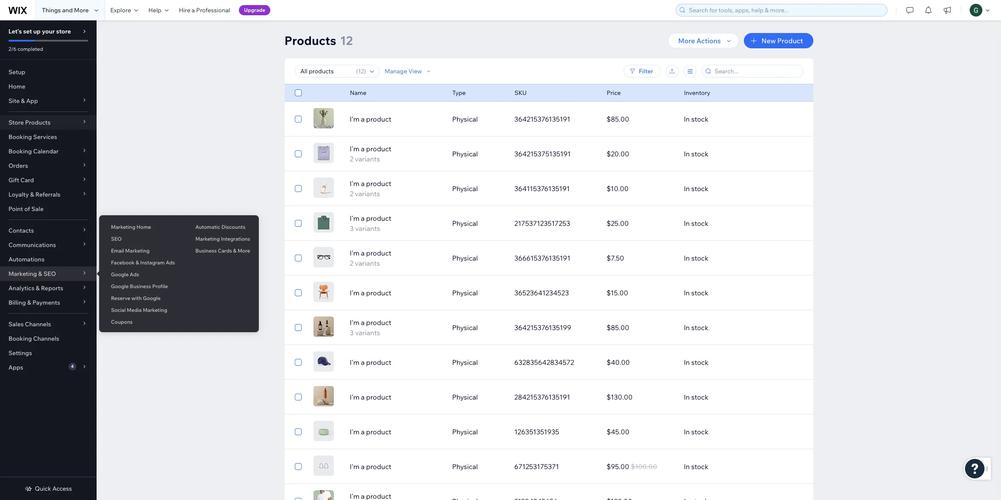Task type: locate. For each thing, give the bounding box(es) containing it.
1 vertical spatial products
[[25, 119, 51, 126]]

channels up booking channels
[[25, 320, 51, 328]]

variants for 364115376135191
[[355, 189, 380, 198]]

point
[[8, 205, 23, 213]]

0 vertical spatial seo
[[111, 236, 122, 242]]

7 stock from the top
[[692, 323, 709, 332]]

ads
[[166, 259, 175, 266], [130, 271, 139, 278]]

hire a professional link
[[174, 0, 235, 20]]

i'm a product 2 variants
[[350, 145, 392, 163], [350, 179, 392, 198], [350, 249, 392, 267]]

11 in stock link from the top
[[679, 456, 771, 477]]

more right and
[[74, 6, 89, 14]]

google inside google business profile link
[[111, 283, 129, 289]]

$85.00
[[607, 115, 630, 123], [607, 323, 630, 332]]

in stock for 364115376135191
[[684, 184, 709, 193]]

1 vertical spatial 3
[[350, 328, 354, 337]]

point of sale
[[8, 205, 44, 213]]

10 product from the top
[[366, 428, 392, 436]]

marketing inside popup button
[[8, 270, 37, 278]]

2 vertical spatial booking
[[8, 335, 32, 342]]

3 i'm a product link from the top
[[345, 357, 447, 367]]

1 vertical spatial i'm a product 3 variants
[[350, 318, 392, 337]]

0 vertical spatial 2
[[350, 155, 354, 163]]

hire a professional
[[179, 6, 230, 14]]

i'm a product 2 variants for 364115376135191
[[350, 179, 392, 198]]

marketing inside "link"
[[195, 236, 220, 242]]

business down the google ads link
[[130, 283, 151, 289]]

physical for 364215375135191
[[452, 150, 478, 158]]

& inside dropdown button
[[30, 191, 34, 198]]

& up analytics & reports
[[38, 270, 42, 278]]

i'm a product for 632835642834572
[[350, 358, 392, 367]]

products up booking services in the top of the page
[[25, 119, 51, 126]]

7 in stock link from the top
[[679, 317, 771, 338]]

2 vertical spatial more
[[238, 248, 250, 254]]

reserve with google link
[[99, 291, 184, 306]]

in stock link for 364115376135191
[[679, 178, 771, 199]]

12 for products 12
[[340, 33, 353, 48]]

physical link for 671253175371
[[447, 456, 509, 477]]

variants for 217537123517253
[[355, 224, 380, 233]]

3 booking from the top
[[8, 335, 32, 342]]

business cards & more
[[195, 248, 250, 254]]

1 horizontal spatial ads
[[166, 259, 175, 266]]

more down integrations
[[238, 248, 250, 254]]

booking inside dropdown button
[[8, 147, 32, 155]]

settings link
[[0, 346, 97, 360]]

seo down automations link
[[44, 270, 56, 278]]

364115376135191
[[515, 184, 570, 193]]

366615376135191 link
[[509, 248, 602, 268]]

seo up email
[[111, 236, 122, 242]]

0 vertical spatial home
[[8, 83, 25, 90]]

i'm a product link for 284215376135191
[[345, 392, 447, 402]]

media
[[127, 307, 142, 313]]

marketing up analytics
[[8, 270, 37, 278]]

& right the 'site'
[[21, 97, 25, 105]]

home
[[8, 83, 25, 90], [137, 224, 151, 230]]

booking inside "link"
[[8, 133, 32, 141]]

1 in stock link from the top
[[679, 109, 771, 129]]

set
[[23, 28, 32, 35]]

google inside reserve with google link
[[143, 295, 161, 301]]

6 i'm a product from the top
[[350, 462, 392, 471]]

in stock link for 364215375135191
[[679, 144, 771, 164]]

sales
[[8, 320, 24, 328]]

2 booking from the top
[[8, 147, 32, 155]]

physical for 364115376135191
[[452, 184, 478, 193]]

1 booking from the top
[[8, 133, 32, 141]]

6 stock from the top
[[692, 289, 709, 297]]

0 vertical spatial i'm a product 2 variants
[[350, 145, 392, 163]]

3 in stock from the top
[[684, 184, 709, 193]]

home inside home link
[[8, 83, 25, 90]]

5 physical link from the top
[[447, 248, 509, 268]]

& right the cards
[[233, 248, 237, 254]]

Search for tools, apps, help & more... field
[[687, 4, 885, 16]]

Search... field
[[712, 65, 800, 77]]

3 physical from the top
[[452, 184, 478, 193]]

0 vertical spatial business
[[195, 248, 217, 254]]

& right loyalty
[[30, 191, 34, 198]]

2 in stock link from the top
[[679, 144, 771, 164]]

2 i'm a product from the top
[[350, 289, 392, 297]]

1 horizontal spatial products
[[285, 33, 336, 48]]

1 vertical spatial seo
[[44, 270, 56, 278]]

12 up unsaved view "field"
[[340, 33, 353, 48]]

in stock link
[[679, 109, 771, 129], [679, 144, 771, 164], [679, 178, 771, 199], [679, 213, 771, 234], [679, 248, 771, 268], [679, 283, 771, 303], [679, 317, 771, 338], [679, 352, 771, 373], [679, 387, 771, 407], [679, 422, 771, 442], [679, 456, 771, 477]]

4
[[71, 364, 74, 369]]

booking up settings
[[8, 335, 32, 342]]

36523641234523
[[515, 289, 569, 297]]

4 in stock from the top
[[684, 219, 709, 228]]

products up unsaved view "field"
[[285, 33, 336, 48]]

home up seo link at the left top of the page
[[137, 224, 151, 230]]

in stock link for 364215376135191
[[679, 109, 771, 129]]

None checkbox
[[295, 88, 302, 98], [295, 114, 302, 124], [295, 184, 302, 194], [295, 218, 302, 228], [295, 496, 302, 500], [295, 88, 302, 98], [295, 114, 302, 124], [295, 184, 302, 194], [295, 218, 302, 228], [295, 496, 302, 500]]

0 vertical spatial 12
[[340, 33, 353, 48]]

view
[[408, 67, 422, 75]]

in stock link for 364215376135199
[[679, 317, 771, 338]]

card
[[20, 176, 34, 184]]

11 in from the top
[[684, 462, 690, 471]]

3 product from the top
[[366, 179, 392, 188]]

in for 671253175371
[[684, 462, 690, 471]]

more inside dropdown button
[[679, 36, 695, 45]]

i'm a product 3 variants for 217537123517253
[[350, 214, 392, 233]]

inventory
[[684, 89, 710, 97]]

10 in from the top
[[684, 428, 690, 436]]

$85.00 down price
[[607, 115, 630, 123]]

variants for 366615376135191
[[355, 259, 380, 267]]

& inside popup button
[[38, 270, 42, 278]]

home inside marketing home link
[[137, 224, 151, 230]]

$40.00
[[607, 358, 630, 367]]

1 physical link from the top
[[447, 109, 509, 129]]

0 horizontal spatial business
[[130, 283, 151, 289]]

12
[[340, 33, 353, 48], [358, 67, 364, 75]]

9 physical link from the top
[[447, 387, 509, 407]]

0 vertical spatial channels
[[25, 320, 51, 328]]

$85.00 link down $15.00 link
[[602, 317, 679, 338]]

booking for booking channels
[[8, 335, 32, 342]]

1 product from the top
[[366, 115, 392, 123]]

point of sale link
[[0, 202, 97, 216]]

5 in stock from the top
[[684, 254, 709, 262]]

1 vertical spatial $85.00 link
[[602, 317, 679, 338]]

billing & payments button
[[0, 295, 97, 310]]

6 physical link from the top
[[447, 283, 509, 303]]

2 i'm a product 3 variants from the top
[[350, 318, 392, 337]]

$85.00 for 364215376135191
[[607, 115, 630, 123]]

364215376135191 link
[[509, 109, 602, 129]]

i'm a product for 126351351935
[[350, 428, 392, 436]]

1 vertical spatial business
[[130, 283, 151, 289]]

4 physical from the top
[[452, 219, 478, 228]]

1 horizontal spatial business
[[195, 248, 217, 254]]

1 in from the top
[[684, 115, 690, 123]]

booking for booking services
[[8, 133, 32, 141]]

business left the cards
[[195, 248, 217, 254]]

2 horizontal spatial more
[[679, 36, 695, 45]]

& right billing
[[27, 299, 31, 306]]

1 2 from the top
[[350, 155, 354, 163]]

(
[[356, 67, 358, 75]]

$85.00 link for 364215376135199
[[602, 317, 679, 338]]

1 horizontal spatial home
[[137, 224, 151, 230]]

store products
[[8, 119, 51, 126]]

1 vertical spatial i'm a product 2 variants
[[350, 179, 392, 198]]

7 in stock from the top
[[684, 323, 709, 332]]

3 in stock link from the top
[[679, 178, 771, 199]]

0 vertical spatial booking
[[8, 133, 32, 141]]

0 vertical spatial more
[[74, 6, 89, 14]]

3 physical link from the top
[[447, 178, 509, 199]]

8 physical link from the top
[[447, 352, 509, 373]]

reserve
[[111, 295, 130, 301]]

1 i'm a product 3 variants from the top
[[350, 214, 392, 233]]

1 vertical spatial more
[[679, 36, 695, 45]]

0 horizontal spatial ads
[[130, 271, 139, 278]]

payments
[[32, 299, 60, 306]]

facebook & instagram ads link
[[99, 256, 184, 270]]

automatic discounts link
[[184, 220, 259, 234]]

2 i'm a product 2 variants from the top
[[350, 179, 392, 198]]

booking channels
[[8, 335, 59, 342]]

3 in from the top
[[684, 184, 690, 193]]

& for instagram
[[136, 259, 139, 266]]

google down facebook
[[111, 271, 129, 278]]

automations link
[[0, 252, 97, 267]]

5 i'm a product link from the top
[[345, 427, 447, 437]]

$100.00
[[631, 462, 657, 471]]

2 in stock from the top
[[684, 150, 709, 158]]

1 3 from the top
[[350, 224, 354, 233]]

0 vertical spatial google
[[111, 271, 129, 278]]

3 2 from the top
[[350, 259, 354, 267]]

physical for 632835642834572
[[452, 358, 478, 367]]

2 $85.00 from the top
[[607, 323, 630, 332]]

new product
[[762, 36, 803, 45]]

marketing down automatic
[[195, 236, 220, 242]]

7 physical link from the top
[[447, 317, 509, 338]]

physical link for 364215376135191
[[447, 109, 509, 129]]

home down setup
[[8, 83, 25, 90]]

11 stock from the top
[[692, 462, 709, 471]]

3 for 364215376135199
[[350, 328, 354, 337]]

channels inside sales channels dropdown button
[[25, 320, 51, 328]]

9 physical from the top
[[452, 393, 478, 401]]

2 physical link from the top
[[447, 144, 509, 164]]

more
[[74, 6, 89, 14], [679, 36, 695, 45], [238, 248, 250, 254]]

1 stock from the top
[[692, 115, 709, 123]]

home link
[[0, 79, 97, 94]]

channels inside booking channels link
[[33, 335, 59, 342]]

9 in stock link from the top
[[679, 387, 771, 407]]

12 up name
[[358, 67, 364, 75]]

2 vertical spatial i'm a product 2 variants
[[350, 249, 392, 267]]

physical link for 126351351935
[[447, 422, 509, 442]]

in
[[684, 115, 690, 123], [684, 150, 690, 158], [684, 184, 690, 193], [684, 219, 690, 228], [684, 254, 690, 262], [684, 289, 690, 297], [684, 323, 690, 332], [684, 358, 690, 367], [684, 393, 690, 401], [684, 428, 690, 436], [684, 462, 690, 471]]

booking down store
[[8, 133, 32, 141]]

2 stock from the top
[[692, 150, 709, 158]]

10 i'm from the top
[[350, 428, 360, 436]]

4 in stock link from the top
[[679, 213, 771, 234]]

10 physical link from the top
[[447, 422, 509, 442]]

in stock for 364215376135191
[[684, 115, 709, 123]]

& left reports
[[36, 284, 40, 292]]

0 vertical spatial ads
[[166, 259, 175, 266]]

marketing integrations link
[[184, 232, 259, 246]]

2 vertical spatial google
[[143, 295, 161, 301]]

analytics & reports button
[[0, 281, 97, 295]]

4 i'm a product from the top
[[350, 393, 392, 401]]

632835642834572
[[515, 358, 574, 367]]

9 in stock from the top
[[684, 393, 709, 401]]

product
[[366, 115, 392, 123], [366, 145, 392, 153], [366, 179, 392, 188], [366, 214, 392, 223], [366, 249, 392, 257], [366, 289, 392, 297], [366, 318, 392, 327], [366, 358, 392, 367], [366, 393, 392, 401], [366, 428, 392, 436], [366, 462, 392, 471]]

google down profile
[[143, 295, 161, 301]]

10 in stock from the top
[[684, 428, 709, 436]]

seo
[[111, 236, 122, 242], [44, 270, 56, 278]]

products
[[285, 33, 336, 48], [25, 119, 51, 126]]

new
[[762, 36, 776, 45]]

2 physical from the top
[[452, 150, 478, 158]]

in for 632835642834572
[[684, 358, 690, 367]]

channels up settings 'link'
[[33, 335, 59, 342]]

a
[[192, 6, 195, 14], [361, 115, 365, 123], [361, 145, 365, 153], [361, 179, 365, 188], [361, 214, 365, 223], [361, 249, 365, 257], [361, 289, 365, 297], [361, 318, 365, 327], [361, 358, 365, 367], [361, 393, 365, 401], [361, 428, 365, 436], [361, 462, 365, 471]]

1 vertical spatial home
[[137, 224, 151, 230]]

3
[[350, 224, 354, 233], [350, 328, 354, 337]]

analytics & reports
[[8, 284, 63, 292]]

google inside the google ads link
[[111, 271, 129, 278]]

3 stock from the top
[[692, 184, 709, 193]]

stock for 36523641234523
[[692, 289, 709, 297]]

& down 'email marketing' link
[[136, 259, 139, 266]]

11 physical link from the top
[[447, 456, 509, 477]]

marketing for marketing & seo
[[8, 270, 37, 278]]

i'm a product 3 variants
[[350, 214, 392, 233], [350, 318, 392, 337]]

3 for 217537123517253
[[350, 224, 354, 233]]

sales channels button
[[0, 317, 97, 331]]

7 in from the top
[[684, 323, 690, 332]]

communications button
[[0, 238, 97, 252]]

& for reports
[[36, 284, 40, 292]]

stock for 284215376135191
[[692, 393, 709, 401]]

reserve with google
[[111, 295, 161, 301]]

i'm a product link for 364215376135191
[[345, 114, 447, 124]]

5 i'm a product from the top
[[350, 428, 392, 436]]

1 vertical spatial 2
[[350, 189, 354, 198]]

1 vertical spatial $85.00
[[607, 323, 630, 332]]

in for 217537123517253
[[684, 219, 690, 228]]

11 physical from the top
[[452, 462, 478, 471]]

physical link for 284215376135191
[[447, 387, 509, 407]]

google up reserve
[[111, 283, 129, 289]]

2 vertical spatial 2
[[350, 259, 354, 267]]

8 in stock link from the top
[[679, 352, 771, 373]]

ads right instagram
[[166, 259, 175, 266]]

2 3 from the top
[[350, 328, 354, 337]]

0 horizontal spatial 12
[[340, 33, 353, 48]]

3 i'm a product 2 variants from the top
[[350, 249, 392, 267]]

0 vertical spatial i'm a product 3 variants
[[350, 214, 392, 233]]

2 2 from the top
[[350, 189, 354, 198]]

stock for 671253175371
[[692, 462, 709, 471]]

10 physical from the top
[[452, 428, 478, 436]]

apps
[[8, 364, 23, 371]]

217537123517253
[[515, 219, 570, 228]]

i'm a product link for 632835642834572
[[345, 357, 447, 367]]

$85.00 link up the $20.00 'link'
[[602, 109, 679, 129]]

2 $85.00 link from the top
[[602, 317, 679, 338]]

in for 126351351935
[[684, 428, 690, 436]]

booking up orders
[[8, 147, 32, 155]]

1 vertical spatial channels
[[33, 335, 59, 342]]

632835642834572 link
[[509, 352, 602, 373]]

booking channels link
[[0, 331, 97, 346]]

i'm a product for 284215376135191
[[350, 393, 392, 401]]

i'm a product link for 671253175371
[[345, 462, 447, 472]]

1 $85.00 from the top
[[607, 115, 630, 123]]

stock for 364215375135191
[[692, 150, 709, 158]]

10 in stock link from the top
[[679, 422, 771, 442]]

0 vertical spatial $85.00 link
[[602, 109, 679, 129]]

1 vertical spatial 12
[[358, 67, 364, 75]]

stock for 366615376135191
[[692, 254, 709, 262]]

stock
[[692, 115, 709, 123], [692, 150, 709, 158], [692, 184, 709, 193], [692, 219, 709, 228], [692, 254, 709, 262], [692, 289, 709, 297], [692, 323, 709, 332], [692, 358, 709, 367], [692, 393, 709, 401], [692, 428, 709, 436], [692, 462, 709, 471]]

physical for 671253175371
[[452, 462, 478, 471]]

site
[[8, 97, 20, 105]]

booking calendar button
[[0, 144, 97, 159]]

1 i'm a product from the top
[[350, 115, 392, 123]]

help
[[148, 6, 162, 14]]

1 vertical spatial booking
[[8, 147, 32, 155]]

4 in from the top
[[684, 219, 690, 228]]

physical link for 632835642834572
[[447, 352, 509, 373]]

0 horizontal spatial products
[[25, 119, 51, 126]]

671253175371
[[515, 462, 559, 471]]

3 i'm a product from the top
[[350, 358, 392, 367]]

0 horizontal spatial seo
[[44, 270, 56, 278]]

8 in from the top
[[684, 358, 690, 367]]

0 vertical spatial $85.00
[[607, 115, 630, 123]]

1 horizontal spatial 12
[[358, 67, 364, 75]]

in for 284215376135191
[[684, 393, 690, 401]]

671253175371 link
[[509, 456, 602, 477]]

11 product from the top
[[366, 462, 392, 471]]

marketing home
[[111, 224, 151, 230]]

1 physical from the top
[[452, 115, 478, 123]]

marketing up seo link at the left top of the page
[[111, 224, 135, 230]]

0 vertical spatial products
[[285, 33, 336, 48]]

8 stock from the top
[[692, 358, 709, 367]]

booking
[[8, 133, 32, 141], [8, 147, 32, 155], [8, 335, 32, 342]]

professional
[[196, 6, 230, 14]]

of
[[24, 205, 30, 213]]

None checkbox
[[295, 149, 302, 159], [295, 253, 302, 263], [295, 288, 302, 298], [295, 323, 302, 333], [295, 357, 302, 367], [295, 392, 302, 402], [295, 427, 302, 437], [295, 462, 302, 472], [295, 149, 302, 159], [295, 253, 302, 263], [295, 288, 302, 298], [295, 323, 302, 333], [295, 357, 302, 367], [295, 392, 302, 402], [295, 427, 302, 437], [295, 462, 302, 472]]

& inside 'popup button'
[[27, 299, 31, 306]]

i'm a product link
[[345, 114, 447, 124], [345, 288, 447, 298], [345, 357, 447, 367], [345, 392, 447, 402], [345, 427, 447, 437], [345, 462, 447, 472]]

google
[[111, 271, 129, 278], [111, 283, 129, 289], [143, 295, 161, 301]]

booking for booking calendar
[[8, 147, 32, 155]]

5 in stock link from the top
[[679, 248, 771, 268]]

more left actions
[[679, 36, 695, 45]]

i'm a product 2 variants for 364215375135191
[[350, 145, 392, 163]]

0 vertical spatial 3
[[350, 224, 354, 233]]

6 physical from the top
[[452, 289, 478, 297]]

$7.50
[[607, 254, 624, 262]]

0 horizontal spatial home
[[8, 83, 25, 90]]

6 in from the top
[[684, 289, 690, 297]]

channels
[[25, 320, 51, 328], [33, 335, 59, 342]]

2 i'm a product link from the top
[[345, 288, 447, 298]]

seo inside popup button
[[44, 270, 56, 278]]

6 i'm a product link from the top
[[345, 462, 447, 472]]

actions
[[697, 36, 721, 45]]

marketing for marketing home
[[111, 224, 135, 230]]

11 in stock from the top
[[684, 462, 709, 471]]

2 in from the top
[[684, 150, 690, 158]]

$130.00 link
[[602, 387, 679, 407]]

1 i'm a product 2 variants from the top
[[350, 145, 392, 163]]

things
[[42, 6, 61, 14]]

price
[[607, 89, 621, 97]]

in for 364115376135191
[[684, 184, 690, 193]]

4 stock from the top
[[692, 219, 709, 228]]

$95.00
[[607, 462, 630, 471]]

1 vertical spatial google
[[111, 283, 129, 289]]

ads up the google business profile
[[130, 271, 139, 278]]

in stock for 284215376135191
[[684, 393, 709, 401]]

$85.00 up $40.00
[[607, 323, 630, 332]]

5 physical from the top
[[452, 254, 478, 262]]

variants for 364215375135191
[[355, 155, 380, 163]]



Task type: describe. For each thing, give the bounding box(es) containing it.
google for google ads
[[111, 271, 129, 278]]

sidebar element
[[0, 20, 97, 500]]

)
[[364, 67, 366, 75]]

setup
[[8, 68, 25, 76]]

physical for 36523641234523
[[452, 289, 478, 297]]

business cards & more link
[[184, 244, 259, 258]]

product
[[778, 36, 803, 45]]

2/6 completed
[[8, 46, 43, 52]]

physical for 126351351935
[[452, 428, 478, 436]]

help button
[[143, 0, 174, 20]]

marketing down seo link at the left top of the page
[[125, 248, 150, 254]]

type
[[452, 89, 466, 97]]

variants for 364215376135199
[[355, 328, 380, 337]]

google ads link
[[99, 267, 184, 282]]

284215376135191
[[515, 393, 570, 401]]

physical link for 364215375135191
[[447, 144, 509, 164]]

physical for 366615376135191
[[452, 254, 478, 262]]

5 i'm from the top
[[350, 249, 360, 257]]

11 i'm from the top
[[350, 462, 360, 471]]

more actions
[[679, 36, 721, 45]]

in stock link for 217537123517253
[[679, 213, 771, 234]]

coupons
[[111, 319, 133, 325]]

stock for 632835642834572
[[692, 358, 709, 367]]

reports
[[41, 284, 63, 292]]

marketing down reserve with google link on the left bottom of page
[[143, 307, 167, 313]]

2 i'm from the top
[[350, 145, 360, 153]]

stock for 217537123517253
[[692, 219, 709, 228]]

364215376135199
[[515, 323, 572, 332]]

$25.00 link
[[602, 213, 679, 234]]

in stock link for 126351351935
[[679, 422, 771, 442]]

& for payments
[[27, 299, 31, 306]]

3 i'm from the top
[[350, 179, 360, 188]]

4 product from the top
[[366, 214, 392, 223]]

store products button
[[0, 115, 97, 130]]

& for referrals
[[30, 191, 34, 198]]

contacts button
[[0, 223, 97, 238]]

2 for 364115376135191
[[350, 189, 354, 198]]

upgrade
[[244, 7, 265, 13]]

8 i'm from the top
[[350, 358, 360, 367]]

instagram
[[140, 259, 165, 266]]

9 product from the top
[[366, 393, 392, 401]]

366615376135191
[[515, 254, 571, 262]]

physical for 217537123517253
[[452, 219, 478, 228]]

stock for 364215376135199
[[692, 323, 709, 332]]

& for app
[[21, 97, 25, 105]]

stock for 126351351935
[[692, 428, 709, 436]]

6 product from the top
[[366, 289, 392, 297]]

& for seo
[[38, 270, 42, 278]]

things and more
[[42, 6, 89, 14]]

facebook & instagram ads
[[111, 259, 175, 266]]

physical link for 366615376135191
[[447, 248, 509, 268]]

in stock for 364215376135199
[[684, 323, 709, 332]]

gift card button
[[0, 173, 97, 187]]

2/6
[[8, 46, 16, 52]]

store
[[56, 28, 71, 35]]

orders
[[8, 162, 28, 170]]

with
[[132, 295, 142, 301]]

$10.00
[[607, 184, 629, 193]]

4 i'm from the top
[[350, 214, 360, 223]]

0 horizontal spatial more
[[74, 6, 89, 14]]

in stock for 364215375135191
[[684, 150, 709, 158]]

social
[[111, 307, 126, 313]]

284215376135191 link
[[509, 387, 602, 407]]

billing & payments
[[8, 299, 60, 306]]

36523641234523 link
[[509, 283, 602, 303]]

google ads
[[111, 271, 139, 278]]

gift
[[8, 176, 19, 184]]

1 i'm from the top
[[350, 115, 360, 123]]

channels for sales channels
[[25, 320, 51, 328]]

in stock link for 366615376135191
[[679, 248, 771, 268]]

discounts
[[222, 224, 245, 230]]

sku
[[515, 89, 527, 97]]

in stock for 217537123517253
[[684, 219, 709, 228]]

2 product from the top
[[366, 145, 392, 153]]

i'm a product 3 variants for 364215376135199
[[350, 318, 392, 337]]

marketing & seo button
[[0, 267, 97, 281]]

google business profile
[[111, 283, 168, 289]]

i'm a product for 36523641234523
[[350, 289, 392, 297]]

physical link for 36523641234523
[[447, 283, 509, 303]]

$15.00 link
[[602, 283, 679, 303]]

in stock for 126351351935
[[684, 428, 709, 436]]

stock for 364115376135191
[[692, 184, 709, 193]]

i'm a product for 364215376135191
[[350, 115, 392, 123]]

8 product from the top
[[366, 358, 392, 367]]

i'm a product link for 36523641234523
[[345, 288, 447, 298]]

email
[[111, 248, 124, 254]]

1 vertical spatial ads
[[130, 271, 139, 278]]

physical for 364215376135191
[[452, 115, 478, 123]]

in stock for 671253175371
[[684, 462, 709, 471]]

( 12 )
[[356, 67, 366, 75]]

automations
[[8, 256, 44, 263]]

in stock for 366615376135191
[[684, 254, 709, 262]]

services
[[33, 133, 57, 141]]

sale
[[31, 205, 44, 213]]

$15.00
[[607, 289, 628, 297]]

2 for 366615376135191
[[350, 259, 354, 267]]

physical link for 364115376135191
[[447, 178, 509, 199]]

7 i'm from the top
[[350, 318, 360, 327]]

in stock for 36523641234523
[[684, 289, 709, 297]]

products inside dropdown button
[[25, 119, 51, 126]]

products 12
[[285, 33, 353, 48]]

$85.00 link for 364215376135191
[[602, 109, 679, 129]]

5 product from the top
[[366, 249, 392, 257]]

in for 364215376135199
[[684, 323, 690, 332]]

contacts
[[8, 227, 34, 234]]

settings
[[8, 349, 32, 357]]

$45.00
[[607, 428, 630, 436]]

seo link
[[99, 232, 184, 246]]

facebook
[[111, 259, 135, 266]]

7 product from the top
[[366, 318, 392, 327]]

physical link for 217537123517253
[[447, 213, 509, 234]]

explore
[[110, 6, 131, 14]]

marketing integrations
[[195, 236, 250, 242]]

in stock link for 632835642834572
[[679, 352, 771, 373]]

your
[[42, 28, 55, 35]]

more actions button
[[668, 33, 739, 48]]

sales channels
[[8, 320, 51, 328]]

1 horizontal spatial seo
[[111, 236, 122, 242]]

i'm a product 2 variants for 366615376135191
[[350, 249, 392, 267]]

$85.00 for 364215376135199
[[607, 323, 630, 332]]

in stock link for 284215376135191
[[679, 387, 771, 407]]

booking services link
[[0, 130, 97, 144]]

in for 36523641234523
[[684, 289, 690, 297]]

channels for booking channels
[[33, 335, 59, 342]]

marketing & seo
[[8, 270, 56, 278]]

i'm a product for 671253175371
[[350, 462, 392, 471]]

referrals
[[35, 191, 60, 198]]

Unsaved view field
[[298, 65, 354, 77]]

stock for 364215376135191
[[692, 115, 709, 123]]

126351351935
[[515, 428, 560, 436]]

364215376135191
[[515, 115, 571, 123]]

google for google business profile
[[111, 283, 129, 289]]

364215375135191 link
[[509, 144, 602, 164]]

2 for 364215375135191
[[350, 155, 354, 163]]

1 horizontal spatial more
[[238, 248, 250, 254]]

in for 364215375135191
[[684, 150, 690, 158]]

calendar
[[33, 147, 59, 155]]

billing
[[8, 299, 26, 306]]

in stock link for 36523641234523
[[679, 283, 771, 303]]

i'm a product link for 126351351935
[[345, 427, 447, 437]]

12 for ( 12 )
[[358, 67, 364, 75]]

loyalty & referrals button
[[0, 187, 97, 202]]

quick
[[35, 485, 51, 493]]

in for 366615376135191
[[684, 254, 690, 262]]

6 i'm from the top
[[350, 289, 360, 297]]

profile
[[152, 283, 168, 289]]

in stock link for 671253175371
[[679, 456, 771, 477]]

$20.00
[[607, 150, 630, 158]]

site & app
[[8, 97, 38, 105]]

in stock for 632835642834572
[[684, 358, 709, 367]]

marketing for marketing integrations
[[195, 236, 220, 242]]

up
[[33, 28, 41, 35]]

quick access
[[35, 485, 72, 493]]

physical for 284215376135191
[[452, 393, 478, 401]]

9 i'm from the top
[[350, 393, 360, 401]]

physical for 364215376135199
[[452, 323, 478, 332]]

quick access button
[[25, 485, 72, 493]]

physical link for 364215376135199
[[447, 317, 509, 338]]

integrations
[[221, 236, 250, 242]]

manage view button
[[385, 67, 432, 75]]

email marketing
[[111, 248, 150, 254]]

let's
[[8, 28, 22, 35]]

completed
[[18, 46, 43, 52]]

loyalty
[[8, 191, 29, 198]]

217537123517253 link
[[509, 213, 602, 234]]



Task type: vqa. For each thing, say whether or not it's contained in the screenshot.


